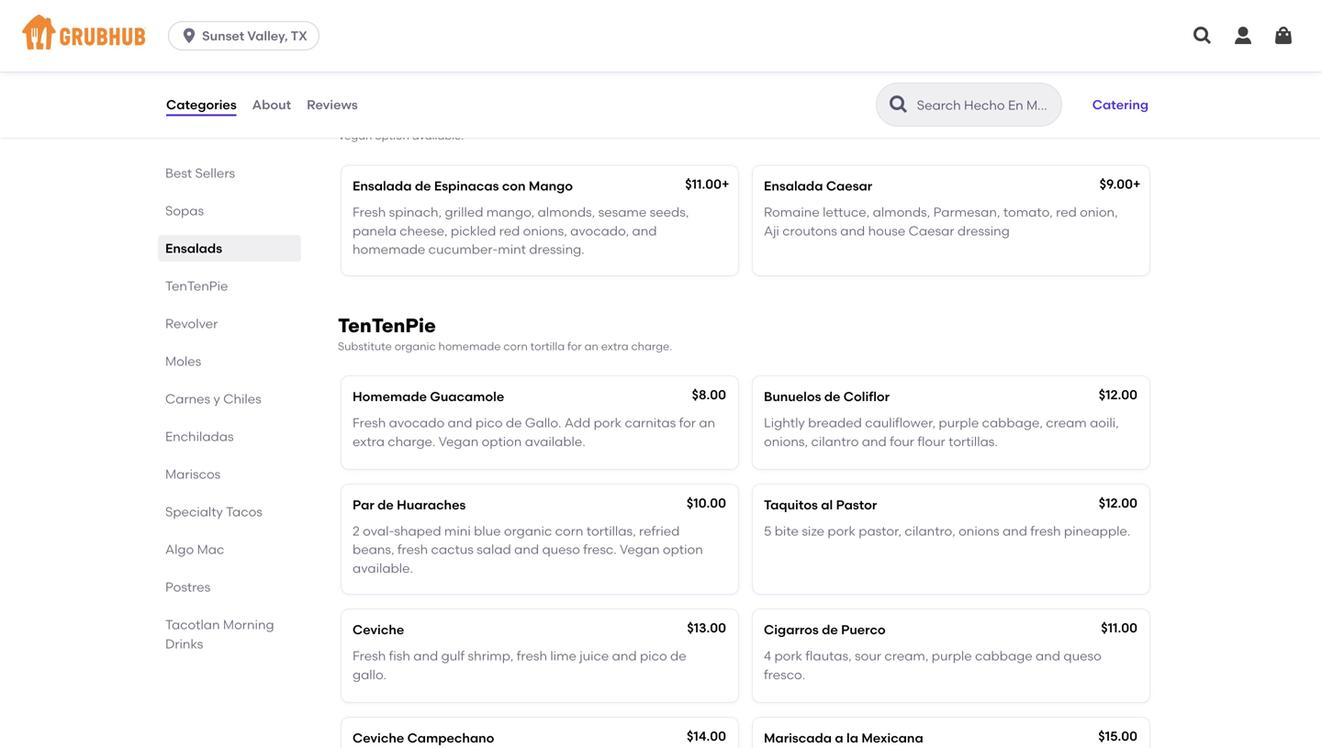 Task type: describe. For each thing, give the bounding box(es) containing it.
and inside the fresh avocado and pico de gallo. add pork carnitas for an extra charge. vegan option available.
[[448, 415, 473, 431]]

corn inside '2 oval-shaped mini blue organic corn tortillas, refried beans, fresh cactus salad and queso fresc. vegan option available.'
[[555, 523, 584, 539]]

pineapple.
[[1064, 523, 1131, 539]]

dressing.
[[529, 242, 585, 257]]

queso inside '2 oval-shaped mini blue organic corn tortillas, refried beans, fresh cactus salad and queso fresc. vegan option available.'
[[542, 542, 580, 558]]

campechano
[[407, 731, 495, 746]]

ensalada for fresh
[[353, 178, 412, 194]]

flour
[[918, 434, 946, 449]]

moles
[[165, 354, 201, 369]]

fresh for tentenpie
[[353, 415, 386, 431]]

$9.00 +
[[1100, 177, 1141, 192]]

cucumber-
[[429, 242, 498, 257]]

aoili,
[[1090, 415, 1120, 431]]

parmesan,
[[934, 204, 1001, 220]]

mariscos
[[165, 467, 221, 482]]

refried
[[639, 523, 680, 539]]

tacotlan
[[165, 617, 220, 633]]

gallo.
[[525, 415, 562, 431]]

Search Hecho En Mexico search field
[[916, 96, 1056, 114]]

tortilla
[[531, 340, 565, 353]]

cabbage,
[[982, 415, 1043, 431]]

$14.00
[[687, 729, 727, 745]]

$11.00 for $11.00 +
[[685, 177, 722, 192]]

carnes y chiles
[[165, 391, 262, 407]]

ensalada for romaine
[[764, 178, 823, 194]]

sellers
[[195, 165, 235, 181]]

cilantro,
[[905, 523, 956, 539]]

$10.00
[[687, 496, 727, 511]]

tentenpie for tentenpie substitute organic homemade corn tortilla for an extra charge.
[[338, 314, 436, 337]]

and inside 4 pork flautas, sour cream, purple cabbage and queso fresco.
[[1036, 648, 1061, 664]]

specialty tacos
[[165, 504, 263, 520]]

ensalada de espinacas con mango
[[353, 178, 573, 194]]

cigarros de puerco
[[764, 622, 886, 638]]

mango,
[[487, 204, 535, 220]]

categories button
[[165, 72, 238, 138]]

taquitos al pastor
[[764, 497, 877, 513]]

oval-
[[363, 523, 394, 539]]

and inside '2 oval-shaped mini blue organic corn tortillas, refried beans, fresh cactus salad and queso fresc. vegan option available.'
[[515, 542, 539, 558]]

pastor
[[836, 497, 877, 513]]

vegan inside ensalads vegan option available.
[[338, 129, 372, 142]]

sunset valley, tx button
[[168, 21, 327, 51]]

ensalads for ensalads vegan option available.
[[338, 103, 426, 127]]

lightly
[[764, 415, 805, 431]]

grilled
[[445, 204, 484, 220]]

main navigation navigation
[[0, 0, 1323, 72]]

3 svg image from the left
[[1273, 25, 1295, 47]]

lettuce,
[[823, 204, 870, 220]]

reviews button
[[306, 72, 359, 138]]

vegan inside the fresh avocado and pico de gallo. add pork carnitas for an extra charge. vegan option available.
[[439, 434, 479, 449]]

available. inside ensalads vegan option available.
[[412, 129, 464, 142]]

available. inside '2 oval-shaped mini blue organic corn tortillas, refried beans, fresh cactus salad and queso fresc. vegan option available.'
[[353, 561, 413, 576]]

cabbage
[[975, 648, 1033, 664]]

purple inside 4 pork flautas, sour cream, purple cabbage and queso fresco.
[[932, 648, 972, 664]]

almonds, inside fresh spinach, grilled mango, almonds, sesame seeds, panela cheese, pickled red onions, avocado, and homemade cucumber-mint dressing.
[[538, 204, 595, 220]]

svg image
[[180, 27, 199, 45]]

2
[[353, 523, 360, 539]]

1 svg image from the left
[[1192, 25, 1214, 47]]

valley,
[[247, 28, 288, 44]]

juice
[[580, 648, 609, 664]]

onions
[[959, 523, 1000, 539]]

carnes
[[165, 391, 211, 407]]

option inside '2 oval-shaped mini blue organic corn tortillas, refried beans, fresh cactus salad and queso fresc. vegan option available.'
[[663, 542, 703, 558]]

onions, inside fresh spinach, grilled mango, almonds, sesame seeds, panela cheese, pickled red onions, avocado, and homemade cucumber-mint dressing.
[[523, 223, 567, 239]]

mini
[[445, 523, 471, 539]]

cream
[[1046, 415, 1087, 431]]

5
[[764, 523, 772, 539]]

+ for $11.00
[[722, 177, 730, 192]]

search icon image
[[888, 94, 910, 116]]

tentenpie for tentenpie
[[165, 278, 228, 294]]

0 vertical spatial fresh
[[1031, 523, 1061, 539]]

best
[[165, 165, 192, 181]]

croutons
[[783, 223, 838, 239]]

sesame
[[599, 204, 647, 220]]

about
[[252, 97, 291, 112]]

$8.00
[[692, 387, 727, 403]]

pico inside the fresh avocado and pico de gallo. add pork carnitas for an extra charge. vegan option available.
[[476, 415, 503, 431]]

de inside fresh fish and gulf shrimp, fresh lime juice and pico de gallo.
[[671, 648, 687, 664]]

algo mac
[[165, 542, 224, 558]]

mango
[[529, 178, 573, 194]]

and inside lightly breaded cauliflower, purple cabbage, cream aoili, onions, cilantro and four flour tortillas.
[[862, 434, 887, 449]]

dressing
[[958, 223, 1010, 239]]

y
[[214, 391, 220, 407]]

2 oval-shaped mini blue organic corn tortillas, refried beans, fresh cactus salad and queso fresc. vegan option available.
[[353, 523, 703, 576]]

mariscada a la mexicana
[[764, 731, 924, 746]]

shaped
[[394, 523, 441, 539]]

par
[[353, 497, 375, 513]]

extra inside the fresh avocado and pico de gallo. add pork carnitas for an extra charge. vegan option available.
[[353, 434, 385, 449]]

an inside the 'tentenpie substitute organic homemade corn tortilla for an extra charge.'
[[585, 340, 599, 353]]

ceviche for ceviche
[[353, 622, 404, 638]]

fresh inside fresh fish and gulf shrimp, fresh lime juice and pico de gallo.
[[517, 648, 547, 664]]

charge. inside the 'tentenpie substitute organic homemade corn tortilla for an extra charge.'
[[632, 340, 673, 353]]

de for ensalada de espinacas con mango
[[415, 178, 431, 194]]

tortillas.
[[949, 434, 998, 449]]

2 horizontal spatial pork
[[828, 523, 856, 539]]

add
[[565, 415, 591, 431]]

bite
[[775, 523, 799, 539]]

best sellers
[[165, 165, 235, 181]]

aji
[[764, 223, 780, 239]]

4
[[764, 648, 772, 664]]

par de huaraches
[[353, 497, 466, 513]]

postres
[[165, 580, 211, 595]]

shrimp,
[[468, 648, 514, 664]]

fresh inside '2 oval-shaped mini blue organic corn tortillas, refried beans, fresh cactus salad and queso fresc. vegan option available.'
[[398, 542, 428, 558]]

+ for $9.00
[[1133, 177, 1141, 192]]

la
[[847, 731, 859, 746]]

bunuelos de coliflor
[[764, 389, 890, 405]]

pork inside the fresh avocado and pico de gallo. add pork carnitas for an extra charge. vegan option available.
[[594, 415, 622, 431]]

cauliflower,
[[865, 415, 936, 431]]

queso inside 4 pork flautas, sour cream, purple cabbage and queso fresco.
[[1064, 648, 1102, 664]]

de for cigarros de puerco
[[822, 622, 838, 638]]

pastor,
[[859, 523, 902, 539]]

coliflor
[[844, 389, 890, 405]]

size
[[802, 523, 825, 539]]

fresh avocado and pico de gallo. add pork carnitas for an extra charge. vegan option available.
[[353, 415, 716, 449]]

al
[[821, 497, 833, 513]]

ceviche campechano
[[353, 731, 495, 746]]

panela
[[353, 223, 397, 239]]



Task type: locate. For each thing, give the bounding box(es) containing it.
2 fresh from the top
[[353, 415, 386, 431]]

de for bunuelos de coliflor
[[825, 389, 841, 405]]

and right onions
[[1003, 523, 1028, 539]]

and
[[632, 223, 657, 239], [841, 223, 865, 239], [448, 415, 473, 431], [862, 434, 887, 449], [1003, 523, 1028, 539], [515, 542, 539, 558], [414, 648, 438, 664], [612, 648, 637, 664], [1036, 648, 1061, 664]]

and right salad
[[515, 542, 539, 558]]

onions, up dressing.
[[523, 223, 567, 239]]

mint
[[498, 242, 526, 257]]

0 vertical spatial queso
[[542, 542, 580, 558]]

gallo.
[[353, 667, 387, 683]]

0 horizontal spatial ensalada
[[353, 178, 412, 194]]

0 horizontal spatial for
[[568, 340, 582, 353]]

pork up the fresco.
[[775, 648, 803, 664]]

and right cabbage in the bottom right of the page
[[1036, 648, 1061, 664]]

catering
[[1093, 97, 1149, 112]]

and down guacamole
[[448, 415, 473, 431]]

avocado,
[[571, 223, 629, 239]]

1 vertical spatial corn
[[555, 523, 584, 539]]

onions, inside lightly breaded cauliflower, purple cabbage, cream aoili, onions, cilantro and four flour tortillas.
[[764, 434, 808, 449]]

almonds, down mango
[[538, 204, 595, 220]]

0 horizontal spatial caesar
[[827, 178, 873, 194]]

2 horizontal spatial svg image
[[1273, 25, 1295, 47]]

substitute
[[338, 340, 392, 353]]

1 horizontal spatial pico
[[640, 648, 667, 664]]

2 vertical spatial available.
[[353, 561, 413, 576]]

breaded
[[808, 415, 862, 431]]

tortillas,
[[587, 523, 636, 539]]

2 + from the left
[[1133, 177, 1141, 192]]

mexicana
[[862, 731, 924, 746]]

tentenpie
[[165, 278, 228, 294], [338, 314, 436, 337]]

onions,
[[523, 223, 567, 239], [764, 434, 808, 449]]

0 vertical spatial organic
[[395, 340, 436, 353]]

morning
[[223, 617, 274, 633]]

1 horizontal spatial almonds,
[[873, 204, 931, 220]]

0 vertical spatial an
[[585, 340, 599, 353]]

ensalada up 'romaine'
[[764, 178, 823, 194]]

1 vertical spatial queso
[[1064, 648, 1102, 664]]

almonds, up house
[[873, 204, 931, 220]]

ceviche down gallo.
[[353, 731, 404, 746]]

0 horizontal spatial pork
[[594, 415, 622, 431]]

charge. up carnitas in the bottom of the page
[[632, 340, 673, 353]]

1 horizontal spatial organic
[[504, 523, 552, 539]]

$11.00 +
[[685, 177, 730, 192]]

de up spinach,
[[415, 178, 431, 194]]

1 vertical spatial red
[[499, 223, 520, 239]]

fresh inside the fresh avocado and pico de gallo. add pork carnitas for an extra charge. vegan option available.
[[353, 415, 386, 431]]

$15.00
[[1099, 729, 1138, 745]]

charge.
[[632, 340, 673, 353], [388, 434, 436, 449]]

homemade
[[353, 242, 426, 257], [439, 340, 501, 353]]

available. down beans,
[[353, 561, 413, 576]]

tomato,
[[1004, 204, 1053, 220]]

0 horizontal spatial corn
[[504, 340, 528, 353]]

for right tortilla
[[568, 340, 582, 353]]

bunuelos
[[764, 389, 822, 405]]

an inside the fresh avocado and pico de gallo. add pork carnitas for an extra charge. vegan option available.
[[699, 415, 716, 431]]

2 ceviche from the top
[[353, 731, 404, 746]]

pickled
[[451, 223, 496, 239]]

1 horizontal spatial onions,
[[764, 434, 808, 449]]

1 $12.00 from the top
[[1099, 387, 1138, 403]]

caesar up lettuce,
[[827, 178, 873, 194]]

vegan
[[338, 129, 372, 142], [439, 434, 479, 449], [620, 542, 660, 558]]

pico down guacamole
[[476, 415, 503, 431]]

chiles
[[223, 391, 262, 407]]

2 svg image from the left
[[1233, 25, 1255, 47]]

queso
[[542, 542, 580, 558], [1064, 648, 1102, 664]]

romaine lettuce, almonds, parmesan, tomato, red onion, aji croutons and house caesar dressing
[[764, 204, 1119, 239]]

$12.00
[[1099, 387, 1138, 403], [1099, 496, 1138, 511]]

1 horizontal spatial ensalada
[[764, 178, 823, 194]]

onion,
[[1080, 204, 1119, 220]]

1 vertical spatial fresh
[[353, 415, 386, 431]]

fresh for ensalads
[[353, 204, 386, 220]]

ceviche up fish
[[353, 622, 404, 638]]

pork right add
[[594, 415, 622, 431]]

corn up fresc.
[[555, 523, 584, 539]]

homemade
[[353, 389, 427, 405]]

purple up tortillas.
[[939, 415, 979, 431]]

0 horizontal spatial pico
[[476, 415, 503, 431]]

1 vertical spatial $12.00
[[1099, 496, 1138, 511]]

2 vertical spatial pork
[[775, 648, 803, 664]]

sopas
[[165, 203, 204, 219]]

2 horizontal spatial fresh
[[1031, 523, 1061, 539]]

cream,
[[885, 648, 929, 664]]

and inside romaine lettuce, almonds, parmesan, tomato, red onion, aji croutons and house caesar dressing
[[841, 223, 865, 239]]

0 horizontal spatial an
[[585, 340, 599, 353]]

0 horizontal spatial charge.
[[388, 434, 436, 449]]

5 bite size pork pastor, cilantro, onions and fresh pineapple.
[[764, 523, 1131, 539]]

0 horizontal spatial $11.00
[[685, 177, 722, 192]]

available. down gallo.
[[525, 434, 586, 449]]

de right "juice"
[[671, 648, 687, 664]]

0 horizontal spatial svg image
[[1192, 25, 1214, 47]]

option right reviews button
[[375, 129, 410, 142]]

lime
[[551, 648, 577, 664]]

2 vertical spatial vegan
[[620, 542, 660, 558]]

1 ceviche from the top
[[353, 622, 404, 638]]

fresh inside fresh spinach, grilled mango, almonds, sesame seeds, panela cheese, pickled red onions, avocado, and homemade cucumber-mint dressing.
[[353, 204, 386, 220]]

vegan down guacamole
[[439, 434, 479, 449]]

fresh left 'pineapple.'
[[1031, 523, 1061, 539]]

2 horizontal spatial option
[[663, 542, 703, 558]]

fresh
[[353, 204, 386, 220], [353, 415, 386, 431], [353, 648, 386, 664]]

homemade guacamole
[[353, 389, 505, 405]]

caesar down parmesan,
[[909, 223, 955, 239]]

1 horizontal spatial caesar
[[909, 223, 955, 239]]

seeds,
[[650, 204, 689, 220]]

0 horizontal spatial +
[[722, 177, 730, 192]]

almonds, inside romaine lettuce, almonds, parmesan, tomato, red onion, aji croutons and house caesar dressing
[[873, 204, 931, 220]]

house
[[869, 223, 906, 239]]

red
[[1056, 204, 1077, 220], [499, 223, 520, 239]]

1 vertical spatial for
[[679, 415, 696, 431]]

fresh down homemade
[[353, 415, 386, 431]]

and right fish
[[414, 648, 438, 664]]

0 horizontal spatial vegan
[[338, 129, 372, 142]]

0 vertical spatial ensalads
[[338, 103, 426, 127]]

onions, down lightly
[[764, 434, 808, 449]]

an
[[585, 340, 599, 353], [699, 415, 716, 431]]

3 fresh from the top
[[353, 648, 386, 664]]

2 ensalada from the left
[[764, 178, 823, 194]]

0 vertical spatial pico
[[476, 415, 503, 431]]

extra
[[601, 340, 629, 353], [353, 434, 385, 449]]

0 horizontal spatial queso
[[542, 542, 580, 558]]

puerco
[[841, 622, 886, 638]]

corn inside the 'tentenpie substitute organic homemade corn tortilla for an extra charge.'
[[504, 340, 528, 353]]

enchiladas
[[165, 429, 234, 445]]

de left gallo.
[[506, 415, 522, 431]]

and down sesame
[[632, 223, 657, 239]]

fresh inside fresh fish and gulf shrimp, fresh lime juice and pico de gallo.
[[353, 648, 386, 664]]

romaine
[[764, 204, 820, 220]]

for inside the 'tentenpie substitute organic homemade corn tortilla for an extra charge.'
[[568, 340, 582, 353]]

1 horizontal spatial ensalads
[[338, 103, 426, 127]]

option down guacamole
[[482, 434, 522, 449]]

0 horizontal spatial tentenpie
[[165, 278, 228, 294]]

de up breaded
[[825, 389, 841, 405]]

red left "onion,"
[[1056, 204, 1077, 220]]

0 vertical spatial corn
[[504, 340, 528, 353]]

cheese,
[[400, 223, 448, 239]]

1 horizontal spatial red
[[1056, 204, 1077, 220]]

flautas,
[[806, 648, 852, 664]]

1 horizontal spatial corn
[[555, 523, 584, 539]]

1 horizontal spatial extra
[[601, 340, 629, 353]]

ensalada
[[353, 178, 412, 194], [764, 178, 823, 194]]

tx
[[291, 28, 308, 44]]

for inside the fresh avocado and pico de gallo. add pork carnitas for an extra charge. vegan option available.
[[679, 415, 696, 431]]

1 vertical spatial ceviche
[[353, 731, 404, 746]]

option down the refried
[[663, 542, 703, 558]]

pork
[[594, 415, 622, 431], [828, 523, 856, 539], [775, 648, 803, 664]]

fresh up panela
[[353, 204, 386, 220]]

mac
[[197, 542, 224, 558]]

available. inside the fresh avocado and pico de gallo. add pork carnitas for an extra charge. vegan option available.
[[525, 434, 586, 449]]

cigarros
[[764, 622, 819, 638]]

blue
[[474, 523, 501, 539]]

1 vertical spatial extra
[[353, 434, 385, 449]]

1 vertical spatial available.
[[525, 434, 586, 449]]

2 $12.00 from the top
[[1099, 496, 1138, 511]]

sunset valley, tx
[[202, 28, 308, 44]]

1 horizontal spatial pork
[[775, 648, 803, 664]]

ensalads for ensalads
[[165, 241, 222, 256]]

queso left fresc.
[[542, 542, 580, 558]]

0 vertical spatial charge.
[[632, 340, 673, 353]]

de inside the fresh avocado and pico de gallo. add pork carnitas for an extra charge. vegan option available.
[[506, 415, 522, 431]]

organic right the substitute at the top
[[395, 340, 436, 353]]

0 vertical spatial tentenpie
[[165, 278, 228, 294]]

0 horizontal spatial almonds,
[[538, 204, 595, 220]]

available. up "ensalada de espinacas con mango"
[[412, 129, 464, 142]]

option inside the fresh avocado and pico de gallo. add pork carnitas for an extra charge. vegan option available.
[[482, 434, 522, 449]]

0 vertical spatial ceviche
[[353, 622, 404, 638]]

1 horizontal spatial fresh
[[517, 648, 547, 664]]

1 vertical spatial homemade
[[439, 340, 501, 353]]

1 vertical spatial charge.
[[388, 434, 436, 449]]

and right "juice"
[[612, 648, 637, 664]]

pico inside fresh fish and gulf shrimp, fresh lime juice and pico de gallo.
[[640, 648, 667, 664]]

fresh fish and gulf shrimp, fresh lime juice and pico de gallo.
[[353, 648, 687, 683]]

$12.00 up aoili,
[[1099, 387, 1138, 403]]

corn left tortilla
[[504, 340, 528, 353]]

vegan inside '2 oval-shaped mini blue organic corn tortillas, refried beans, fresh cactus salad and queso fresc. vegan option available.'
[[620, 542, 660, 558]]

pico right "juice"
[[640, 648, 667, 664]]

option
[[375, 129, 410, 142], [482, 434, 522, 449], [663, 542, 703, 558]]

homemade down panela
[[353, 242, 426, 257]]

$12.00 up 'pineapple.'
[[1099, 496, 1138, 511]]

homemade inside fresh spinach, grilled mango, almonds, sesame seeds, panela cheese, pickled red onions, avocado, and homemade cucumber-mint dressing.
[[353, 242, 426, 257]]

huaraches
[[397, 497, 466, 513]]

taquitos
[[764, 497, 818, 513]]

1 vertical spatial tentenpie
[[338, 314, 436, 337]]

0 horizontal spatial homemade
[[353, 242, 426, 257]]

ensalada up spinach,
[[353, 178, 412, 194]]

0 vertical spatial $12.00
[[1099, 387, 1138, 403]]

extra right tortilla
[[601, 340, 629, 353]]

queso right cabbage in the bottom right of the page
[[1064, 648, 1102, 664]]

available.
[[412, 129, 464, 142], [525, 434, 586, 449], [353, 561, 413, 576]]

red down mango,
[[499, 223, 520, 239]]

fresh up gallo.
[[353, 648, 386, 664]]

caesar inside romaine lettuce, almonds, parmesan, tomato, red onion, aji croutons and house caesar dressing
[[909, 223, 955, 239]]

1 vertical spatial onions,
[[764, 434, 808, 449]]

fresc.
[[583, 542, 617, 558]]

1 almonds, from the left
[[538, 204, 595, 220]]

4 pork flautas, sour cream, purple cabbage and queso fresco.
[[764, 648, 1102, 683]]

0 vertical spatial extra
[[601, 340, 629, 353]]

1 vertical spatial pork
[[828, 523, 856, 539]]

0 vertical spatial vegan
[[338, 129, 372, 142]]

$11.00 for $11.00
[[1102, 621, 1138, 636]]

drinks
[[165, 637, 203, 652]]

2 vertical spatial fresh
[[517, 648, 547, 664]]

charge. down avocado
[[388, 434, 436, 449]]

1 + from the left
[[722, 177, 730, 192]]

an down the $8.00
[[699, 415, 716, 431]]

tentenpie inside the 'tentenpie substitute organic homemade corn tortilla for an extra charge.'
[[338, 314, 436, 337]]

tacos
[[226, 504, 263, 520]]

extra inside the 'tentenpie substitute organic homemade corn tortilla for an extra charge.'
[[601, 340, 629, 353]]

1 horizontal spatial svg image
[[1233, 25, 1255, 47]]

1 vertical spatial vegan
[[439, 434, 479, 449]]

vegan down the refried
[[620, 542, 660, 558]]

0 vertical spatial available.
[[412, 129, 464, 142]]

$12.00 for 5 bite size pork pastor, cilantro, onions and fresh pineapple.
[[1099, 496, 1138, 511]]

1 horizontal spatial charge.
[[632, 340, 673, 353]]

0 vertical spatial red
[[1056, 204, 1077, 220]]

0 vertical spatial option
[[375, 129, 410, 142]]

1 horizontal spatial +
[[1133, 177, 1141, 192]]

almonds,
[[538, 204, 595, 220], [873, 204, 931, 220]]

0 vertical spatial caesar
[[827, 178, 873, 194]]

1 horizontal spatial tentenpie
[[338, 314, 436, 337]]

1 vertical spatial an
[[699, 415, 716, 431]]

salad
[[477, 542, 511, 558]]

0 vertical spatial onions,
[[523, 223, 567, 239]]

1 vertical spatial organic
[[504, 523, 552, 539]]

0 vertical spatial $11.00
[[685, 177, 722, 192]]

1 vertical spatial $11.00
[[1102, 621, 1138, 636]]

fresco.
[[764, 667, 806, 683]]

0 vertical spatial homemade
[[353, 242, 426, 257]]

homemade up guacamole
[[439, 340, 501, 353]]

tentenpie up the revolver
[[165, 278, 228, 294]]

organic
[[395, 340, 436, 353], [504, 523, 552, 539]]

purple right 'cream,'
[[932, 648, 972, 664]]

organic inside the 'tentenpie substitute organic homemade corn tortilla for an extra charge.'
[[395, 340, 436, 353]]

1 horizontal spatial option
[[482, 434, 522, 449]]

2 vertical spatial option
[[663, 542, 703, 558]]

0 horizontal spatial organic
[[395, 340, 436, 353]]

an right tortilla
[[585, 340, 599, 353]]

for down the $8.00
[[679, 415, 696, 431]]

tentenpie up the substitute at the top
[[338, 314, 436, 337]]

2 almonds, from the left
[[873, 204, 931, 220]]

1 horizontal spatial $11.00
[[1102, 621, 1138, 636]]

pork inside 4 pork flautas, sour cream, purple cabbage and queso fresco.
[[775, 648, 803, 664]]

1 fresh from the top
[[353, 204, 386, 220]]

de for par de huaraches
[[378, 497, 394, 513]]

vegan down reviews in the left top of the page
[[338, 129, 372, 142]]

option inside ensalads vegan option available.
[[375, 129, 410, 142]]

pork right size
[[828, 523, 856, 539]]

lightly breaded cauliflower, purple cabbage, cream aoili, onions, cilantro and four flour tortillas.
[[764, 415, 1120, 449]]

purple inside lightly breaded cauliflower, purple cabbage, cream aoili, onions, cilantro and four flour tortillas.
[[939, 415, 979, 431]]

fresh down shaped
[[398, 542, 428, 558]]

0 vertical spatial fresh
[[353, 204, 386, 220]]

and down lettuce,
[[841, 223, 865, 239]]

organic up salad
[[504, 523, 552, 539]]

1 ensalada from the left
[[353, 178, 412, 194]]

1 vertical spatial option
[[482, 434, 522, 449]]

1 vertical spatial ensalads
[[165, 241, 222, 256]]

$13.00
[[687, 621, 727, 636]]

organic inside '2 oval-shaped mini blue organic corn tortillas, refried beans, fresh cactus salad and queso fresc. vegan option available.'
[[504, 523, 552, 539]]

cactus
[[431, 542, 474, 558]]

categories
[[166, 97, 237, 112]]

0 horizontal spatial extra
[[353, 434, 385, 449]]

1 horizontal spatial queso
[[1064, 648, 1102, 664]]

0 horizontal spatial option
[[375, 129, 410, 142]]

spinach,
[[389, 204, 442, 220]]

red inside romaine lettuce, almonds, parmesan, tomato, red onion, aji croutons and house caesar dressing
[[1056, 204, 1077, 220]]

0 horizontal spatial red
[[499, 223, 520, 239]]

svg image
[[1192, 25, 1214, 47], [1233, 25, 1255, 47], [1273, 25, 1295, 47]]

ensalads inside ensalads vegan option available.
[[338, 103, 426, 127]]

2 horizontal spatial vegan
[[620, 542, 660, 558]]

0 vertical spatial for
[[568, 340, 582, 353]]

four
[[890, 434, 915, 449]]

1 vertical spatial caesar
[[909, 223, 955, 239]]

1 horizontal spatial for
[[679, 415, 696, 431]]

beans,
[[353, 542, 395, 558]]

1 vertical spatial fresh
[[398, 542, 428, 558]]

1 vertical spatial pico
[[640, 648, 667, 664]]

0 horizontal spatial fresh
[[398, 542, 428, 558]]

and left "four"
[[862, 434, 887, 449]]

fresh left lime
[[517, 648, 547, 664]]

homemade inside the 'tentenpie substitute organic homemade corn tortilla for an extra charge.'
[[439, 340, 501, 353]]

charge. inside the fresh avocado and pico de gallo. add pork carnitas for an extra charge. vegan option available.
[[388, 434, 436, 449]]

catering button
[[1085, 85, 1157, 125]]

de up flautas,
[[822, 622, 838, 638]]

sunset
[[202, 28, 245, 44]]

0 vertical spatial pork
[[594, 415, 622, 431]]

$12.00 for lightly breaded cauliflower, purple cabbage, cream aoili, onions, cilantro and four flour tortillas.
[[1099, 387, 1138, 403]]

extra down homemade
[[353, 434, 385, 449]]

ceviche for ceviche campechano
[[353, 731, 404, 746]]

de right par
[[378, 497, 394, 513]]

2 vertical spatial fresh
[[353, 648, 386, 664]]

red inside fresh spinach, grilled mango, almonds, sesame seeds, panela cheese, pickled red onions, avocado, and homemade cucumber-mint dressing.
[[499, 223, 520, 239]]

0 horizontal spatial ensalads
[[165, 241, 222, 256]]

gulf
[[441, 648, 465, 664]]

0 horizontal spatial onions,
[[523, 223, 567, 239]]

1 horizontal spatial homemade
[[439, 340, 501, 353]]

mariscada
[[764, 731, 832, 746]]

and inside fresh spinach, grilled mango, almonds, sesame seeds, panela cheese, pickled red onions, avocado, and homemade cucumber-mint dressing.
[[632, 223, 657, 239]]

0 vertical spatial purple
[[939, 415, 979, 431]]



Task type: vqa. For each thing, say whether or not it's contained in the screenshot.
ons?
no



